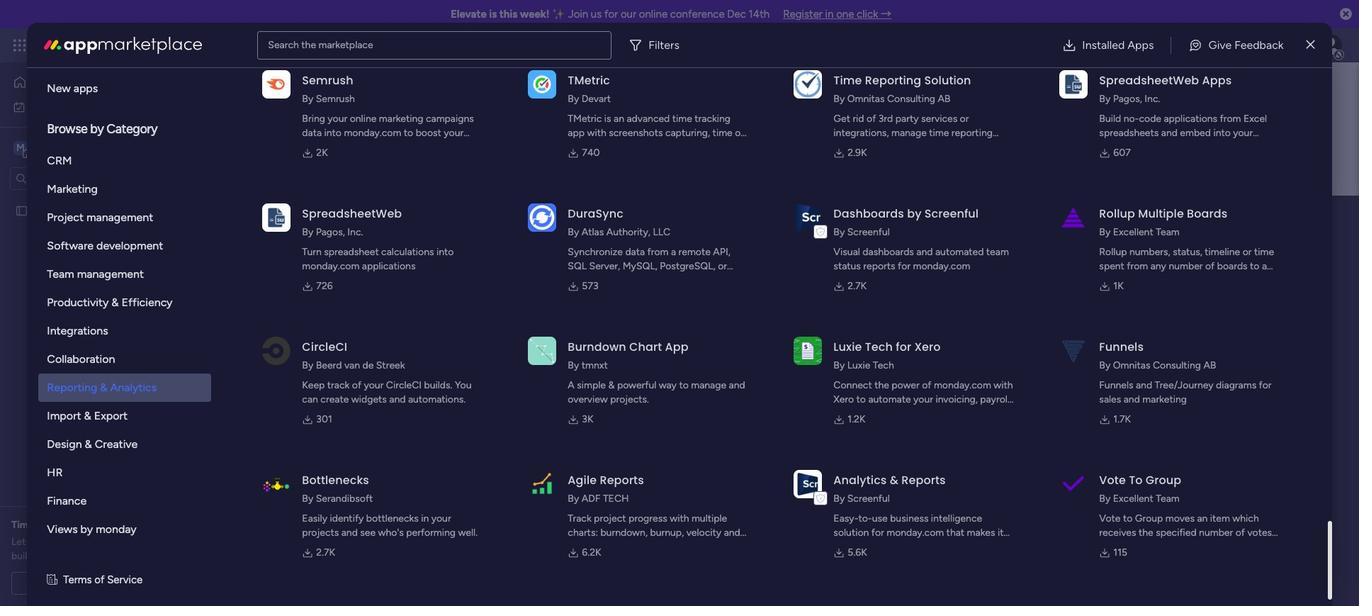 Task type: vqa. For each thing, say whether or not it's contained in the screenshot.
by for Views
yes



Task type: locate. For each thing, give the bounding box(es) containing it.
same
[[1228, 541, 1252, 553]]

from inside rollup numbers, status, timeline or time spent from any number of boards to a higher level.
[[1127, 260, 1148, 272]]

1 horizontal spatial a
[[671, 246, 676, 258]]

a inside rollup numbers, status, timeline or time spent from any number of boards to a higher level.
[[1262, 260, 1267, 272]]

2 vertical spatial screenful
[[848, 493, 890, 505]]

apps for spreadsheetweb
[[1203, 72, 1232, 89]]

in right group
[[1201, 541, 1209, 553]]

vote up "receives"
[[1100, 512, 1121, 525]]

reporting
[[952, 127, 993, 139]]

time down services
[[929, 127, 949, 139]]

tech up power
[[873, 359, 894, 371]]

0 vertical spatial this
[[500, 8, 518, 21]]

consulting up party
[[887, 93, 936, 105]]

a inside button
[[90, 577, 95, 589]]

and right the sales
[[1124, 393, 1140, 405]]

turn
[[302, 246, 322, 258]]

0 vertical spatial boards
[[1187, 206, 1228, 222]]

our inside time for an expert review let our experts review what you've built so far. free of charge
[[28, 536, 43, 548]]

public board image
[[15, 204, 28, 217], [268, 351, 284, 367]]

0 vertical spatial semrush
[[302, 72, 353, 89]]

inc. up code
[[1145, 93, 1161, 105]]

number
[[1169, 260, 1203, 272], [1199, 527, 1233, 539]]

0 vertical spatial data
[[302, 127, 322, 139]]

work for monday
[[115, 37, 140, 53]]

by inside durasync by atlas authority, llc
[[568, 226, 579, 238]]

2 horizontal spatial with
[[994, 379, 1013, 391]]

team inside rollup multiple boards by excellent team
[[1156, 226, 1180, 238]]

tmetric up devart
[[568, 72, 610, 89]]

boards down recent
[[267, 320, 298, 332]]

with up payroll
[[994, 379, 1013, 391]]

excellent inside vote to group by excellent team
[[1113, 493, 1154, 505]]

inbox image
[[1142, 38, 1156, 52]]

work for my
[[47, 100, 69, 112]]

by right views
[[81, 522, 93, 536]]

1 tmetric from the top
[[568, 72, 610, 89]]

and inside keep track of your circleci builds. you can create widgets and automations.
[[389, 393, 406, 405]]

0 horizontal spatial public board image
[[15, 204, 28, 217]]

api,
[[713, 246, 731, 258]]

board. down spreadsheets
[[1100, 141, 1127, 153]]

main workspace
[[33, 141, 116, 154], [354, 201, 536, 233]]

by right dashboards
[[907, 206, 922, 222]]

0 vertical spatial 2.7k
[[848, 280, 867, 292]]

0 vertical spatial pagos,
[[1113, 93, 1143, 105]]

brad klo image
[[1320, 34, 1342, 57]]

Main workspace field
[[350, 201, 1302, 233]]

give feedback link
[[1178, 31, 1295, 59]]

vote inside vote to group by excellent team
[[1100, 472, 1126, 488]]

your down excel
[[1234, 127, 1253, 139]]

by
[[302, 93, 313, 105], [568, 93, 579, 105], [834, 93, 845, 105], [1100, 93, 1111, 105], [302, 226, 313, 238], [568, 226, 579, 238], [834, 226, 845, 238], [1100, 226, 1111, 238], [302, 359, 313, 371], [568, 359, 579, 371], [834, 359, 845, 371], [1100, 359, 1111, 371], [302, 493, 313, 505], [568, 493, 579, 505], [834, 493, 845, 505], [1100, 493, 1111, 505]]

omnitas
[[848, 93, 885, 105], [1113, 359, 1151, 371]]

to
[[404, 127, 413, 139], [1250, 260, 1260, 272], [679, 379, 689, 391], [857, 393, 866, 405], [1123, 512, 1133, 525], [1100, 541, 1109, 553]]

applications inside turn spreadsheet calculations into monday.com applications
[[362, 260, 416, 272]]

1 horizontal spatial public board image
[[268, 351, 284, 367]]

help image
[[1270, 38, 1284, 52]]

public board image left project
[[15, 204, 28, 217]]

numbers,
[[1130, 246, 1171, 258]]

apps image
[[1204, 38, 1218, 52]]

0 vertical spatial tmetric
[[568, 72, 610, 89]]

this right recently on the left of page
[[473, 320, 489, 332]]

apps for installed
[[1128, 38, 1154, 51]]

1 vertical spatial pagos,
[[316, 226, 345, 238]]

& right design
[[85, 437, 92, 451]]

740
[[582, 147, 600, 159]]

in up performing in the bottom left of the page
[[421, 512, 429, 525]]

agile
[[568, 472, 597, 488]]

online up filters popup button
[[639, 8, 668, 21]]

1 horizontal spatial marketing
[[1143, 393, 1187, 405]]

review up the charge
[[81, 536, 110, 548]]

atlas
[[582, 226, 604, 238]]

0 vertical spatial apps
[[1128, 38, 1154, 51]]

bottlenecks by serandibsoft
[[302, 472, 373, 505]]

semrush by semrush
[[302, 72, 355, 105]]

marketing inside funnels and tree/journey diagrams for sales and marketing
[[1143, 393, 1187, 405]]

visibility
[[331, 141, 367, 153]]

inc. inside spreadsheetweb apps by pagos, inc.
[[1145, 93, 1161, 105]]

1 vertical spatial main workspace
[[354, 201, 536, 233]]

6.2k
[[582, 546, 601, 559]]

for
[[605, 8, 618, 21], [898, 260, 911, 272], [896, 339, 912, 355], [1259, 379, 1272, 391], [36, 519, 50, 531]]

xero inside "connect the power of monday.com with xero to automate your invoicing, payroll and contacts."
[[834, 393, 854, 405]]

1 vertical spatial review
[[81, 536, 110, 548]]

votes
[[1248, 527, 1272, 539]]

rollup inside rollup multiple boards by excellent team
[[1100, 206, 1135, 222]]

from down llc
[[648, 246, 669, 258]]

funnels and tree/journey diagrams for sales and marketing
[[1100, 379, 1272, 405]]

monday.com up '726' on the top of the page
[[302, 260, 360, 272]]

0 vertical spatial group
[[1146, 472, 1182, 488]]

board. inside build no-code applications from excel spreadsheets and embed into your board.
[[1100, 141, 1127, 153]]

1 horizontal spatial xero
[[915, 339, 941, 355]]

rollup inside rollup numbers, status, timeline or time spent from any number of boards to a higher level.
[[1100, 246, 1127, 258]]

group
[[1146, 472, 1182, 488], [1135, 512, 1163, 525]]

spreadsheetweb down the inbox image
[[1100, 72, 1200, 89]]

1 board. from the top
[[1100, 141, 1127, 153]]

reports inside 'agile reports by adf tech'
[[600, 472, 644, 488]]

omnitas inside time reporting solution by omnitas consulting ab
[[848, 93, 885, 105]]

online up "visibility"
[[350, 113, 377, 125]]

to inside bring your online marketing campaigns data into monday.com to boost your online visibility
[[404, 127, 413, 139]]

from inside build no-code applications from excel spreadsheets and embed into your board.
[[1220, 113, 1242, 125]]

1 vertical spatial rollup
[[1100, 246, 1127, 258]]

1 horizontal spatial with
[[670, 512, 689, 525]]

1 vertical spatial group
[[1135, 512, 1163, 525]]

1 horizontal spatial 2.7k
[[848, 280, 867, 292]]

1 vertical spatial tmetric
[[568, 113, 602, 125]]

powerful
[[617, 379, 657, 391]]

monday up the charge
[[96, 522, 137, 536]]

diagrams
[[1216, 379, 1257, 391]]

sql
[[568, 260, 587, 272]]

conference
[[670, 8, 725, 21]]

0 vertical spatial dashboards
[[863, 246, 914, 258]]

apps inside spreadsheetweb apps by pagos, inc.
[[1203, 72, 1232, 89]]

data inside bring your online marketing campaigns data into monday.com to boost your online visibility
[[302, 127, 322, 139]]

monday.com up 'invoicing,'
[[934, 379, 992, 391]]

main up add at the top left of page
[[354, 201, 408, 233]]

an for time for an expert review let our experts review what you've built so far. free of charge
[[52, 519, 63, 531]]

circleci inside circleci by beerd van de streek
[[302, 339, 347, 355]]

serandibsoft
[[316, 493, 373, 505]]

0 vertical spatial boards
[[1218, 260, 1248, 272]]

funnels inside funnels by omnitas consulting ab
[[1100, 339, 1144, 355]]

funnels for funnels and tree/journey diagrams for sales and marketing
[[1100, 379, 1134, 391]]

1 vertical spatial excellent
[[1113, 493, 1154, 505]]

2 funnels from the top
[[1100, 379, 1134, 391]]

monday.com inside "connect the power of monday.com with xero to automate your invoicing, payroll and contacts."
[[934, 379, 992, 391]]

into right calculations
[[437, 246, 454, 258]]

1 horizontal spatial is
[[605, 113, 611, 125]]

my work
[[31, 100, 69, 112]]

your inside get rid of 3rd party services or integrations, manage time reporting within your monday.com account
[[863, 141, 883, 153]]

0 vertical spatial time
[[834, 72, 862, 89]]

by inside analytics & reports by screenful
[[834, 493, 845, 505]]

vote for to
[[1100, 512, 1121, 525]]

tech up connect
[[865, 339, 893, 355]]

your up widgets
[[364, 379, 384, 391]]

1 vertical spatial applications
[[362, 260, 416, 272]]

and inside track project progress with multiple charts: burndown, burnup, velocity and cumulative flow diagram.
[[724, 527, 741, 539]]

dec
[[727, 8, 746, 21]]

& for export
[[84, 409, 91, 422]]

our right us
[[621, 8, 637, 21]]

1 rollup from the top
[[1100, 206, 1135, 222]]

team down the software
[[47, 267, 74, 281]]

0 vertical spatial analytics
[[110, 381, 157, 394]]

screenful up automated
[[925, 206, 979, 222]]

0 horizontal spatial this
[[473, 320, 489, 332]]

spreadsheetweb inside spreadsheetweb apps by pagos, inc.
[[1100, 72, 1200, 89]]

by inside funnels by omnitas consulting ab
[[1100, 359, 1111, 371]]

by for views
[[81, 522, 93, 536]]

2 vertical spatial a
[[90, 577, 95, 589]]

0 horizontal spatial dashboards
[[319, 320, 371, 332]]

& inside a simple & powerful way to manage and overview projects.
[[608, 379, 615, 391]]

by inside tmetric by devart
[[568, 93, 579, 105]]

management for team management
[[77, 267, 144, 281]]

omnitas up the sales
[[1113, 359, 1151, 371]]

time inside get rid of 3rd party services or integrations, manage time reporting within your monday.com account
[[929, 127, 949, 139]]

with up burnup,
[[670, 512, 689, 525]]

durasync
[[568, 206, 624, 222]]

analytics & reports by screenful
[[834, 472, 946, 505]]

an inside vote to group moves an item which receives the specified number of votes to the specified group in the same board.
[[1197, 512, 1208, 525]]

filters button
[[623, 31, 691, 59]]

1 vertical spatial omnitas
[[1113, 359, 1151, 371]]

dapulse x slim image
[[1307, 37, 1315, 54]]

group for to
[[1146, 472, 1182, 488]]

by down my work button
[[90, 121, 104, 137]]

1 vertical spatial reporting
[[47, 381, 97, 394]]

is inside tmetric is an advanced time tracking app with screenshots capturing, time off calendar, payroll, billing & invoicing
[[605, 113, 611, 125]]

group for to
[[1135, 512, 1163, 525]]

integrations,
[[834, 127, 889, 139]]

installed
[[1083, 38, 1125, 51]]

1 vertical spatial consulting
[[1153, 359, 1201, 371]]

team inside vote to group by excellent team
[[1156, 493, 1180, 505]]

1 horizontal spatial spreadsheetweb
[[1100, 72, 1200, 89]]

by inside 'dashboards by screenful by screenful'
[[907, 206, 922, 222]]

1 horizontal spatial reports
[[902, 472, 946, 488]]

for right diagrams
[[1259, 379, 1272, 391]]

excellent inside rollup multiple boards by excellent team
[[1113, 226, 1154, 238]]

funnels
[[1100, 339, 1144, 355], [1100, 379, 1134, 391]]

and left automated
[[917, 246, 933, 258]]

from
[[1220, 113, 1242, 125], [648, 246, 669, 258], [1127, 260, 1148, 272]]

manage right way
[[691, 379, 727, 391]]

rollup up the spent
[[1100, 246, 1127, 258]]

0 horizontal spatial inc.
[[348, 226, 363, 238]]

and right widgets
[[389, 393, 406, 405]]

ab inside funnels by omnitas consulting ab
[[1204, 359, 1217, 371]]

pagos, inside spreadsheetweb by pagos, inc.
[[316, 226, 345, 238]]

build
[[1100, 113, 1122, 125]]

time
[[672, 113, 692, 125], [713, 127, 733, 139], [929, 127, 949, 139], [1255, 246, 1274, 258]]

get
[[834, 113, 851, 125]]

applications
[[1164, 113, 1218, 125], [362, 260, 416, 272]]

0 vertical spatial inc.
[[1145, 93, 1161, 105]]

app logo image for durasync
[[528, 203, 557, 232]]

semrush down the search the marketplace
[[302, 72, 353, 89]]

an up experts
[[52, 519, 63, 531]]

of inside keep track of your circleci builds. you can create widgets and automations.
[[352, 379, 362, 391]]

dashboards up reports at the top of page
[[863, 246, 914, 258]]

omnitas inside funnels by omnitas consulting ab
[[1113, 359, 1151, 371]]

work inside button
[[47, 100, 69, 112]]

reports inside analytics & reports by screenful
[[902, 472, 946, 488]]

726
[[316, 280, 333, 292]]

tech
[[603, 493, 629, 505]]

2 tmetric from the top
[[568, 113, 602, 125]]

&
[[673, 141, 680, 153], [112, 296, 119, 309], [608, 379, 615, 391], [100, 381, 107, 394], [84, 409, 91, 422], [85, 437, 92, 451], [890, 472, 899, 488]]

design & creative
[[47, 437, 138, 451]]

and down connect
[[834, 408, 850, 420]]

in left one
[[825, 8, 834, 21]]

visual dashboards and automated team status reports for monday.com
[[834, 246, 1009, 272]]

0 vertical spatial screenful
[[925, 206, 979, 222]]

0 vertical spatial online
[[639, 8, 668, 21]]

funnels for funnels by omnitas consulting ab
[[1100, 339, 1144, 355]]

number inside vote to group moves an item which receives the specified number of votes to the specified group in the same board.
[[1199, 527, 1233, 539]]

test list box
[[0, 196, 181, 414]]

1 vertical spatial a
[[1262, 260, 1267, 272]]

screenful up the 5.6k
[[848, 493, 890, 505]]

design
[[47, 437, 82, 451]]

create
[[321, 393, 349, 405]]

simple
[[577, 379, 606, 391]]

hr
[[47, 466, 63, 479]]

1 reports from the left
[[600, 472, 644, 488]]

is down devart
[[605, 113, 611, 125]]

for inside time for an expert review let our experts review what you've built so far. free of charge
[[36, 519, 50, 531]]

0 horizontal spatial spreadsheetweb
[[302, 206, 402, 222]]

embed
[[1180, 127, 1211, 139]]

& right simple
[[608, 379, 615, 391]]

2.7k down "status"
[[848, 280, 867, 292]]

monday
[[63, 37, 112, 53], [96, 522, 137, 536]]

xero inside the luxie tech for xero by luxie tech
[[915, 339, 941, 355]]

data down server, on the top
[[607, 274, 627, 286]]

services
[[921, 113, 958, 125]]

creative
[[95, 437, 138, 451]]

time for reporting
[[834, 72, 862, 89]]

1 vertical spatial spreadsheetweb
[[302, 206, 402, 222]]

tmetric inside tmetric by devart
[[568, 72, 610, 89]]

schedule
[[46, 577, 88, 589]]

2 rollup from the top
[[1100, 246, 1127, 258]]

applications inside build no-code applications from excel spreadsheets and embed into your board.
[[1164, 113, 1218, 125]]

public board image inside test list box
[[15, 204, 28, 217]]

2 vertical spatial management
[[77, 267, 144, 281]]

main workspace down browse
[[33, 141, 116, 154]]

management for project management
[[86, 211, 153, 224]]

team for vote
[[1156, 493, 1180, 505]]

0 horizontal spatial time
[[11, 519, 34, 531]]

of inside time for an expert review let our experts review what you've built so far. free of charge
[[85, 550, 94, 562]]

new apps
[[47, 82, 98, 95]]

crm
[[47, 154, 72, 167]]

specified right 115
[[1129, 541, 1169, 553]]

data down bring at the left top of page
[[302, 127, 322, 139]]

team up moves
[[1156, 493, 1180, 505]]

marketing up boost
[[379, 113, 424, 125]]

app logo image for tmetric
[[528, 70, 557, 98]]

an up screenshots
[[614, 113, 624, 125]]

monday.com inside visual dashboards and automated team status reports for monday.com
[[913, 260, 971, 272]]

1 vertical spatial from
[[648, 246, 669, 258]]

and down multiple
[[724, 527, 741, 539]]

from up level.
[[1127, 260, 1148, 272]]

tree/journey
[[1155, 379, 1214, 391]]

1 vertical spatial work
[[47, 100, 69, 112]]

online
[[639, 8, 668, 21], [350, 113, 377, 125], [302, 141, 329, 153]]

far.
[[46, 550, 60, 562]]

analytics up export
[[110, 381, 157, 394]]

1 vertical spatial manage
[[691, 379, 727, 391]]

your
[[328, 113, 347, 125], [444, 127, 464, 139], [1234, 127, 1253, 139], [863, 141, 883, 153], [364, 379, 384, 391], [914, 393, 933, 405], [432, 512, 451, 525]]

consulting up the tree/journey on the right of page
[[1153, 359, 1201, 371]]

dashboards up circleci by beerd van de streek
[[319, 320, 371, 332]]

excellent up "numbers,"
[[1113, 226, 1154, 238]]

301
[[316, 413, 332, 425]]

0 vertical spatial by
[[90, 121, 104, 137]]

2 vote from the top
[[1100, 512, 1121, 525]]

finance
[[47, 494, 87, 508]]

give feedback
[[1209, 38, 1284, 51]]

1 horizontal spatial circleci
[[386, 379, 422, 391]]

0 vertical spatial funnels
[[1100, 339, 1144, 355]]

and inside "connect the power of monday.com with xero to automate your invoicing, payroll and contacts."
[[834, 408, 850, 420]]

is right elevate
[[489, 8, 497, 21]]

a
[[568, 379, 575, 391]]

2 excellent from the top
[[1113, 493, 1154, 505]]

higher
[[1100, 274, 1128, 286]]

ab inside time reporting solution by omnitas consulting ab
[[938, 93, 951, 105]]

0 vertical spatial our
[[621, 8, 637, 21]]

time for for
[[11, 519, 34, 531]]

vote left to
[[1100, 472, 1126, 488]]

in inside vote to group moves an item which receives the specified number of votes to the specified group in the same board.
[[1201, 541, 1209, 553]]

boards down timeline
[[1218, 260, 1248, 272]]

2.7k down projects
[[316, 546, 335, 559]]

an left "item" on the right of page
[[1197, 512, 1208, 525]]

public board image left beerd
[[268, 351, 284, 367]]

the up automate
[[875, 379, 889, 391]]

any
[[1151, 260, 1167, 272]]

1 vertical spatial ab
[[1204, 359, 1217, 371]]

tmetric
[[568, 72, 610, 89], [568, 113, 602, 125]]

review up the what
[[97, 519, 128, 531]]

by inside circleci by beerd van de streek
[[302, 359, 313, 371]]

& left export
[[84, 409, 91, 422]]

app logo image for luxie tech for xero
[[794, 337, 822, 365]]

billing
[[645, 141, 671, 153]]

into inside bring your online marketing campaigns data into monday.com to boost your online visibility
[[324, 127, 342, 139]]

multiple
[[692, 512, 727, 525]]

your inside "connect the power of monday.com with xero to automate your invoicing, payroll and contacts."
[[914, 393, 933, 405]]

1 vertical spatial with
[[994, 379, 1013, 391]]

monday.com down party
[[886, 141, 943, 153]]

0 vertical spatial public board image
[[15, 204, 28, 217]]

time up let
[[11, 519, 34, 531]]

1 horizontal spatial main
[[354, 201, 408, 233]]

monday.com down automated
[[913, 260, 971, 272]]

of inside rollup numbers, status, timeline or time spent from any number of boards to a higher level.
[[1206, 260, 1215, 272]]

apps inside button
[[1128, 38, 1154, 51]]

1 vertical spatial marketing
[[1143, 393, 1187, 405]]

by inside spreadsheetweb by pagos, inc.
[[302, 226, 313, 238]]

schedule a meeting button
[[11, 572, 169, 595]]

1 vertical spatial number
[[1199, 527, 1233, 539]]

inc.
[[1145, 93, 1161, 105], [348, 226, 363, 238]]

manage down party
[[892, 127, 927, 139]]

0 vertical spatial reporting
[[865, 72, 922, 89]]

calendar,
[[568, 141, 608, 153]]

with inside tmetric is an advanced time tracking app with screenshots capturing, time off calendar, payroll, billing & invoicing
[[587, 127, 607, 139]]

0 horizontal spatial manage
[[691, 379, 727, 391]]

workspace
[[60, 141, 116, 154], [414, 201, 536, 233], [373, 235, 421, 247], [491, 320, 539, 332]]

vote to group moves an item which receives the specified number of votes to the specified group in the same board.
[[1100, 512, 1272, 567]]

data
[[302, 127, 322, 139], [625, 246, 645, 258], [607, 274, 627, 286]]

0 vertical spatial manage
[[892, 127, 927, 139]]

1 excellent from the top
[[1113, 226, 1154, 238]]

app logo image for bottlenecks
[[263, 470, 291, 498]]

option
[[0, 198, 181, 201]]

0 vertical spatial a
[[671, 246, 676, 258]]

this
[[500, 8, 518, 21], [473, 320, 489, 332]]

tmetric for tmetric by devart
[[568, 72, 610, 89]]

app logo image for agile reports
[[528, 470, 557, 498]]

team for rollup
[[1156, 226, 1180, 238]]

from inside synchronize data from a remote api, sql server, mysql, postgresql, or mariadb data source.
[[648, 246, 669, 258]]

1 vertical spatial inc.
[[348, 226, 363, 238]]

monday.com up "visibility"
[[344, 127, 401, 139]]

0 horizontal spatial online
[[302, 141, 329, 153]]

time inside time reporting solution by omnitas consulting ab
[[834, 72, 862, 89]]

automations.
[[408, 393, 466, 405]]

1 vertical spatial monday
[[96, 522, 137, 536]]

group inside vote to group by excellent team
[[1146, 472, 1182, 488]]

invite members image
[[1173, 38, 1187, 52]]

de
[[363, 359, 374, 371]]

1 vertical spatial funnels
[[1100, 379, 1134, 391]]

your down power
[[914, 393, 933, 405]]

by
[[90, 121, 104, 137], [907, 206, 922, 222], [81, 522, 93, 536]]

0 horizontal spatial xero
[[834, 393, 854, 405]]

1 vertical spatial board.
[[1100, 555, 1127, 567]]

0 vertical spatial is
[[489, 8, 497, 21]]

for right reports at the top of page
[[898, 260, 911, 272]]

1 vote from the top
[[1100, 472, 1126, 488]]

0 vertical spatial ab
[[938, 93, 951, 105]]

test inside list box
[[33, 204, 52, 217]]

0 horizontal spatial consulting
[[887, 93, 936, 105]]

in right recently on the left of page
[[462, 320, 470, 332]]

group left moves
[[1135, 512, 1163, 525]]

5.6k
[[848, 546, 867, 559]]

work down the new
[[47, 100, 69, 112]]

1 horizontal spatial this
[[500, 8, 518, 21]]

the down "receives"
[[1112, 541, 1126, 553]]

2 reports from the left
[[902, 472, 946, 488]]

& for efficiency
[[112, 296, 119, 309]]

excellent down to
[[1113, 493, 1154, 505]]

development
[[96, 239, 163, 252]]

your down campaigns at top
[[444, 127, 464, 139]]

0 horizontal spatial main workspace
[[33, 141, 116, 154]]

see plans
[[248, 39, 291, 51]]

& inside tmetric is an advanced time tracking app with screenshots capturing, time off calendar, payroll, billing & invoicing
[[673, 141, 680, 153]]

your inside easily identify bottlenecks in your projects and see who's performing well.
[[432, 512, 451, 525]]

2 vertical spatial or
[[718, 260, 727, 272]]

advanced
[[627, 113, 670, 125]]

2 board. from the top
[[1100, 555, 1127, 567]]

0 vertical spatial consulting
[[887, 93, 936, 105]]

xero down connect
[[834, 393, 854, 405]]

0 vertical spatial excellent
[[1113, 226, 1154, 238]]

apps right notifications icon
[[1128, 38, 1154, 51]]

keep
[[302, 379, 325, 391]]

rollup left multiple
[[1100, 206, 1135, 222]]

main inside workspace selection element
[[33, 141, 57, 154]]

1 vertical spatial our
[[28, 536, 43, 548]]

excellent for multiple
[[1113, 226, 1154, 238]]

2 vertical spatial from
[[1127, 260, 1148, 272]]

app logo image
[[263, 70, 291, 98], [528, 70, 557, 98], [794, 70, 822, 98], [1060, 70, 1088, 98], [263, 203, 291, 232], [528, 203, 557, 232], [794, 203, 822, 232], [1060, 203, 1088, 232], [263, 337, 291, 365], [528, 337, 557, 365], [794, 337, 822, 365], [1060, 337, 1088, 365], [263, 470, 291, 498], [528, 470, 557, 498], [794, 470, 822, 498], [1060, 470, 1088, 498]]

main workspace inside workspace selection element
[[33, 141, 116, 154]]

& for creative
[[85, 437, 92, 451]]

1 horizontal spatial from
[[1127, 260, 1148, 272]]

is for this
[[489, 8, 497, 21]]

into right embed
[[1214, 127, 1231, 139]]

time
[[834, 72, 862, 89], [11, 519, 34, 531]]

our
[[621, 8, 637, 21], [28, 536, 43, 548]]

0 vertical spatial or
[[960, 113, 969, 125]]

specified down moves
[[1156, 527, 1197, 539]]

1 horizontal spatial dashboards
[[863, 246, 914, 258]]

rollup numbers, status, timeline or time spent from any number of boards to a higher level.
[[1100, 246, 1274, 286]]

2 horizontal spatial an
[[1197, 512, 1208, 525]]

0 horizontal spatial applications
[[362, 260, 416, 272]]

1 horizontal spatial reporting
[[865, 72, 922, 89]]

0 vertical spatial spreadsheetweb
[[1100, 72, 1200, 89]]

number inside rollup numbers, status, timeline or time spent from any number of boards to a higher level.
[[1169, 260, 1203, 272]]

devart
[[582, 93, 611, 105]]

0 horizontal spatial from
[[648, 246, 669, 258]]

screenful for by
[[848, 226, 890, 238]]

time inside rollup numbers, status, timeline or time spent from any number of boards to a higher level.
[[1255, 246, 1274, 258]]

this left week!
[[500, 8, 518, 21]]

0 horizontal spatial analytics
[[110, 381, 157, 394]]

app logo image for spreadsheetweb
[[263, 203, 291, 232]]

Search in workspace field
[[30, 170, 118, 186]]

overview
[[568, 393, 608, 405]]

your down integrations,
[[863, 141, 883, 153]]

data up mysql,
[[625, 246, 645, 258]]

with up calendar,
[[587, 127, 607, 139]]

main right workspace image
[[33, 141, 57, 154]]

app logo image for funnels
[[1060, 337, 1088, 365]]

2.7k for by
[[848, 280, 867, 292]]

1 vertical spatial circleci
[[386, 379, 422, 391]]

2k
[[316, 147, 328, 159]]

online down bring at the left top of page
[[302, 141, 329, 153]]

1 funnels from the top
[[1100, 339, 1144, 355]]

funnels inside funnels and tree/journey diagrams for sales and marketing
[[1100, 379, 1134, 391]]



Task type: describe. For each thing, give the bounding box(es) containing it.
1 vertical spatial luxie
[[848, 359, 871, 371]]

campaigns
[[426, 113, 474, 125]]

607
[[1114, 147, 1131, 159]]

app logo image for rollup multiple boards
[[1060, 203, 1088, 232]]

meeting
[[98, 577, 134, 589]]

inc. inside spreadsheetweb by pagos, inc.
[[348, 226, 363, 238]]

1 horizontal spatial main workspace
[[354, 201, 536, 233]]

1 vertical spatial dashboards
[[319, 320, 371, 332]]

2.7k for by
[[316, 546, 335, 559]]

& for reports
[[890, 472, 899, 488]]

workspace image
[[13, 140, 28, 156]]

moves
[[1166, 512, 1195, 525]]

1 horizontal spatial test
[[291, 353, 310, 365]]

into inside turn spreadsheet calculations into monday.com applications
[[437, 246, 454, 258]]

a simple & powerful way to manage and overview projects.
[[568, 379, 745, 405]]

1 horizontal spatial our
[[621, 8, 637, 21]]

to inside "connect the power of monday.com with xero to automate your invoicing, payroll and contacts."
[[857, 393, 866, 405]]

widgets
[[351, 393, 387, 405]]

see
[[248, 39, 265, 51]]

consulting inside time reporting solution by omnitas consulting ab
[[887, 93, 936, 105]]

terms
[[63, 573, 92, 586]]

0 vertical spatial specified
[[1156, 527, 1197, 539]]

spreadsheetweb by pagos, inc.
[[302, 206, 402, 238]]

consulting inside funnels by omnitas consulting ab
[[1153, 359, 1201, 371]]

an for tmetric is an advanced time tracking app with screenshots capturing, time off calendar, payroll, billing & invoicing
[[614, 113, 624, 125]]

power
[[892, 379, 920, 391]]

analytics inside analytics & reports by screenful
[[834, 472, 887, 488]]

in inside easily identify bottlenecks in your projects and see who's performing well.
[[421, 512, 429, 525]]

apps
[[74, 82, 98, 95]]

recent
[[267, 286, 303, 299]]

capturing,
[[666, 127, 710, 139]]

by inside semrush by semrush
[[302, 93, 313, 105]]

screenful for &
[[848, 493, 890, 505]]

server,
[[589, 260, 620, 272]]

& for analytics
[[100, 381, 107, 394]]

with inside "connect the power of monday.com with xero to automate your invoicing, payroll and contacts."
[[994, 379, 1013, 391]]

home
[[33, 76, 60, 88]]

way
[[659, 379, 677, 391]]

calculations
[[381, 246, 434, 258]]

apps marketplace image
[[44, 37, 202, 54]]

boards inside rollup multiple boards by excellent team
[[1187, 206, 1228, 222]]

to inside rollup numbers, status, timeline or time spent from any number of boards to a higher level.
[[1250, 260, 1260, 272]]

by inside 'agile reports by adf tech'
[[568, 493, 579, 505]]

by inside time reporting solution by omnitas consulting ab
[[834, 93, 845, 105]]

by inside spreadsheetweb apps by pagos, inc.
[[1100, 93, 1111, 105]]

multiple
[[1139, 206, 1184, 222]]

join
[[568, 8, 588, 21]]

rollup for multiple
[[1100, 206, 1135, 222]]

and down recent boards
[[300, 320, 317, 332]]

the left same
[[1211, 541, 1226, 553]]

terms of use image
[[47, 572, 58, 588]]

1k
[[1114, 280, 1124, 292]]

funnels by omnitas consulting ab
[[1100, 339, 1217, 371]]

and inside build no-code applications from excel spreadsheets and embed into your board.
[[1162, 127, 1178, 139]]

notifications image
[[1111, 38, 1125, 52]]

1 vertical spatial boards
[[267, 320, 298, 332]]

synchronize
[[568, 246, 623, 258]]

circleci inside keep track of your circleci builds. you can create widgets and automations.
[[386, 379, 422, 391]]

add
[[352, 235, 371, 247]]

experts
[[45, 536, 78, 548]]

app logo image for burndown chart app
[[528, 337, 557, 365]]

reporting inside time reporting solution by omnitas consulting ab
[[865, 72, 922, 89]]

for inside visual dashboards and automated team status reports for monday.com
[[898, 260, 911, 272]]

register in one click →
[[783, 8, 892, 21]]

a inside synchronize data from a remote api, sql server, mysql, postgresql, or mariadb data source.
[[671, 246, 676, 258]]

reporting & analytics
[[47, 381, 157, 394]]

tracking
[[695, 113, 731, 125]]

for right us
[[605, 8, 618, 21]]

0 vertical spatial management
[[143, 37, 220, 53]]

1 vertical spatial main
[[354, 201, 408, 233]]

by for dashboards
[[907, 206, 922, 222]]

app logo image for vote to group
[[1060, 470, 1088, 498]]

excel
[[1244, 113, 1267, 125]]

party
[[896, 113, 919, 125]]

app logo image for spreadsheetweb apps
[[1060, 70, 1088, 98]]

what
[[112, 536, 134, 548]]

rollup for numbers,
[[1100, 246, 1127, 258]]

0 vertical spatial monday
[[63, 37, 112, 53]]

0 horizontal spatial reporting
[[47, 381, 97, 394]]

bring
[[302, 113, 325, 125]]

browse
[[47, 121, 87, 137]]

by inside vote to group by excellent team
[[1100, 493, 1111, 505]]

browse by category
[[47, 121, 158, 137]]

public board image inside test link
[[268, 351, 284, 367]]

of inside vote to group moves an item which receives the specified number of votes to the specified group in the same board.
[[1236, 527, 1245, 539]]

1.7k
[[1114, 413, 1131, 425]]

of inside "connect the power of monday.com with xero to automate your invoicing, payroll and contacts."
[[922, 379, 932, 391]]

team
[[987, 246, 1009, 258]]

1 vertical spatial specified
[[1129, 541, 1169, 553]]

of inside get rid of 3rd party services or integrations, manage time reporting within your monday.com account
[[867, 113, 876, 125]]

monday.com inside turn spreadsheet calculations into monday.com applications
[[302, 260, 360, 272]]

projects.
[[610, 393, 649, 405]]

timeline
[[1205, 246, 1241, 258]]

into inside build no-code applications from excel spreadsheets and embed into your board.
[[1214, 127, 1231, 139]]

14th
[[749, 8, 770, 21]]

boards and dashboards you visited recently in this workspace
[[267, 320, 539, 332]]

dashboards
[[834, 206, 904, 222]]

status,
[[1173, 246, 1203, 258]]

1 vertical spatial team
[[47, 267, 74, 281]]

your inside keep track of your circleci builds. you can create widgets and automations.
[[364, 379, 384, 391]]

views
[[47, 522, 78, 536]]

so
[[33, 550, 44, 562]]

payroll
[[981, 393, 1010, 405]]

1 vertical spatial tech
[[873, 359, 894, 371]]

app logo image for semrush
[[263, 70, 291, 98]]

and inside a simple & powerful way to manage and overview projects.
[[729, 379, 745, 391]]

tmnxt
[[582, 359, 608, 371]]

manage inside get rid of 3rd party services or integrations, manage time reporting within your monday.com account
[[892, 127, 927, 139]]

spreadsheetweb for by
[[302, 206, 402, 222]]

tmetric is an advanced time tracking app with screenshots capturing, time off calendar, payroll, billing & invoicing
[[568, 113, 748, 153]]

register
[[783, 8, 823, 21]]

to inside a simple & powerful way to manage and overview projects.
[[679, 379, 689, 391]]

vote for to
[[1100, 472, 1126, 488]]

select product image
[[13, 38, 27, 52]]

dashboards inside visual dashboards and automated team status reports for monday.com
[[863, 246, 914, 258]]

productivity
[[47, 296, 109, 309]]

test link
[[247, 339, 948, 379]]

115
[[1114, 546, 1128, 559]]

or inside synchronize data from a remote api, sql server, mysql, postgresql, or mariadb data source.
[[718, 260, 727, 272]]

spreadsheetweb for apps
[[1100, 72, 1200, 89]]

one
[[837, 8, 854, 21]]

excellent for to
[[1113, 493, 1154, 505]]

time down the tracking
[[713, 127, 733, 139]]

spreadsheet
[[324, 246, 379, 258]]

0 vertical spatial luxie
[[834, 339, 862, 355]]

app logo image for time reporting solution
[[794, 70, 822, 98]]

1 vertical spatial data
[[625, 246, 645, 258]]

can
[[302, 393, 318, 405]]

give
[[1209, 38, 1232, 51]]

my work button
[[9, 95, 152, 118]]

by inside the luxie tech for xero by luxie tech
[[834, 359, 845, 371]]

bring your online marketing campaigns data into monday.com to boost your online visibility
[[302, 113, 474, 153]]

let
[[11, 536, 26, 548]]

workspace selection element
[[13, 139, 118, 158]]

marketplace
[[319, 39, 373, 51]]

with inside track project progress with multiple charts: burndown, burnup, velocity and cumulative flow diagram.
[[670, 512, 689, 525]]

monday.com inside get rid of 3rd party services or integrations, manage time reporting within your monday.com account
[[886, 141, 943, 153]]

by inside 'dashboards by screenful by screenful'
[[834, 226, 845, 238]]

who's
[[378, 527, 404, 539]]

1.2k
[[848, 413, 866, 425]]

boards inside rollup numbers, status, timeline or time spent from any number of boards to a higher level.
[[1218, 260, 1248, 272]]

app logo image for circleci
[[263, 337, 291, 365]]

remote
[[679, 246, 711, 258]]

time up capturing,
[[672, 113, 692, 125]]

spreadsheets
[[1100, 127, 1159, 139]]

and inside visual dashboards and automated team status reports for monday.com
[[917, 246, 933, 258]]

for inside the luxie tech for xero by luxie tech
[[896, 339, 912, 355]]

and inside easily identify bottlenecks in your projects and see who's performing well.
[[341, 527, 358, 539]]

your inside build no-code applications from excel spreadsheets and embed into your board.
[[1234, 127, 1253, 139]]

0 vertical spatial review
[[97, 519, 128, 531]]

or inside rollup numbers, status, timeline or time spent from any number of boards to a higher level.
[[1243, 246, 1252, 258]]

tmetric for tmetric is an advanced time tracking app with screenshots capturing, time off calendar, payroll, billing & invoicing
[[568, 113, 602, 125]]

rollup multiple boards by excellent team
[[1100, 206, 1228, 238]]

authority,
[[607, 226, 651, 238]]

1 horizontal spatial online
[[350, 113, 377, 125]]

terms of service link
[[63, 572, 143, 588]]

by inside the burndown chart app by tmnxt
[[568, 359, 579, 371]]

your right bring at the left top of page
[[328, 113, 347, 125]]

marketing inside bring your online marketing campaigns data into monday.com to boost your online visibility
[[379, 113, 424, 125]]

573
[[582, 280, 599, 292]]

bottlenecks
[[366, 512, 419, 525]]

the right the 'search'
[[301, 39, 316, 51]]

search everything image
[[1239, 38, 1253, 52]]

code
[[1139, 113, 1162, 125]]

1 vertical spatial semrush
[[316, 93, 355, 105]]

board. inside vote to group moves an item which receives the specified number of votes to the specified group in the same board.
[[1100, 555, 1127, 567]]

invoicing,
[[936, 393, 978, 405]]

circleci by beerd van de streek
[[302, 339, 405, 371]]

0 horizontal spatial boards
[[306, 286, 341, 299]]

monday work management
[[63, 37, 220, 53]]

or inside get rid of 3rd party services or integrations, manage time reporting within your monday.com account
[[960, 113, 969, 125]]

and down funnels by omnitas consulting ab
[[1136, 379, 1153, 391]]

by for browse
[[90, 121, 104, 137]]

by inside bottlenecks by serandibsoft
[[302, 493, 313, 505]]

elevate
[[451, 8, 487, 21]]

project
[[594, 512, 626, 525]]

2 vertical spatial data
[[607, 274, 627, 286]]

builds.
[[424, 379, 453, 391]]

build no-code applications from excel spreadsheets and embed into your board.
[[1100, 113, 1267, 153]]

performing
[[406, 527, 456, 539]]

my
[[31, 100, 45, 112]]

boost
[[416, 127, 442, 139]]

search the marketplace
[[268, 39, 373, 51]]

pagos, inside spreadsheetweb apps by pagos, inc.
[[1113, 93, 1143, 105]]

the inside "connect the power of monday.com with xero to automate your invoicing, payroll and contacts."
[[875, 379, 889, 391]]

chart
[[629, 339, 662, 355]]

the right "receives"
[[1139, 527, 1154, 539]]

0 vertical spatial tech
[[865, 339, 893, 355]]

is for an
[[605, 113, 611, 125]]

2 vertical spatial online
[[302, 141, 329, 153]]

charts:
[[568, 527, 598, 539]]

monday.com inside bring your online marketing campaigns data into monday.com to boost your online visibility
[[344, 127, 401, 139]]

burnup,
[[650, 527, 684, 539]]

by inside rollup multiple boards by excellent team
[[1100, 226, 1111, 238]]



